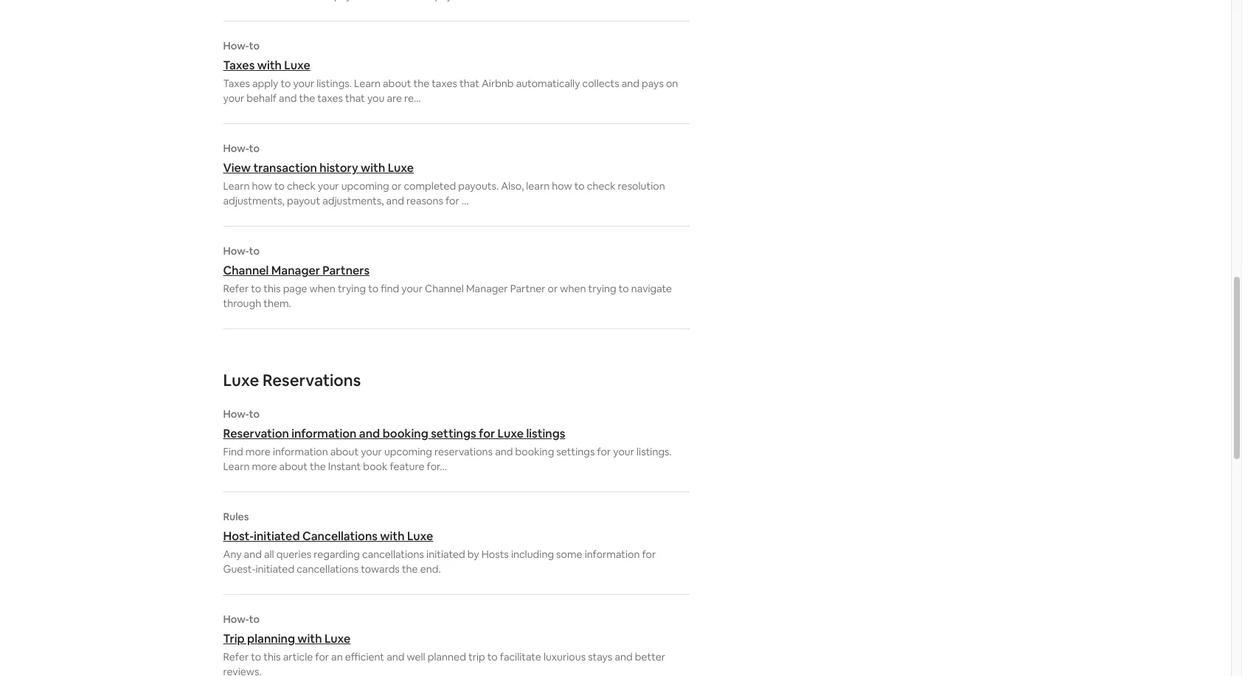 Task type: locate. For each thing, give the bounding box(es) containing it.
1 horizontal spatial booking
[[516, 445, 555, 458]]

listings
[[527, 426, 566, 441]]

when right partner
[[560, 282, 586, 295]]

learn down find
[[223, 460, 250, 473]]

that down taxes with luxe "link"
[[460, 77, 480, 90]]

0 horizontal spatial when
[[310, 282, 336, 295]]

…
[[462, 194, 469, 207]]

0 vertical spatial taxes
[[223, 58, 255, 73]]

2 this from the top
[[264, 650, 281, 664]]

taxes down taxes with luxe "link"
[[432, 77, 458, 90]]

how- for trip
[[223, 613, 249, 626]]

initiated up the all
[[254, 528, 300, 544]]

trip
[[223, 631, 245, 647]]

information up instant on the bottom of the page
[[292, 426, 357, 441]]

0 vertical spatial about
[[383, 77, 411, 90]]

channel manager partners link
[[223, 263, 690, 278]]

behalf
[[247, 92, 277, 105]]

trying down partners
[[338, 282, 366, 295]]

1 horizontal spatial adjustments,
[[323, 194, 384, 207]]

learn inside how-to taxes with luxe taxes apply to your listings. learn about the taxes that airbnb automatically collects and pays on your behalf and the taxes that you are re…
[[354, 77, 381, 90]]

automatically
[[516, 77, 581, 90]]

the right behalf on the top left
[[299, 92, 315, 105]]

1 vertical spatial that
[[345, 92, 365, 105]]

are
[[387, 92, 402, 105]]

settings
[[431, 426, 477, 441], [557, 445, 595, 458]]

how- up reservation
[[223, 407, 249, 421]]

feature
[[390, 460, 425, 473]]

end.
[[420, 562, 441, 576]]

1 refer from the top
[[223, 282, 249, 295]]

with right the history
[[361, 160, 386, 176]]

1 this from the top
[[264, 282, 281, 295]]

1 vertical spatial upcoming
[[385, 445, 433, 458]]

upcoming down the history
[[341, 179, 389, 193]]

listings.
[[317, 77, 352, 90], [637, 445, 672, 458]]

0 vertical spatial or
[[392, 179, 402, 193]]

this
[[264, 282, 281, 295], [264, 650, 281, 664]]

0 horizontal spatial trying
[[338, 282, 366, 295]]

2 adjustments, from the left
[[323, 194, 384, 207]]

0 vertical spatial channel
[[223, 263, 269, 278]]

stays
[[588, 650, 613, 664]]

for inside rules host-initiated cancellations with luxe any and all queries regarding cancellations initiated by hosts including some information for guest-initiated cancellations towards the end.
[[643, 548, 656, 561]]

that
[[460, 77, 480, 90], [345, 92, 365, 105]]

channel manager partners element
[[223, 244, 690, 311]]

check left resolution
[[587, 179, 616, 193]]

0 vertical spatial refer
[[223, 282, 249, 295]]

how- inside how-to reservation information and booking settings for luxe listings find more information about your upcoming reservations and booking settings for your listings. learn more about the instant book feature for…
[[223, 407, 249, 421]]

for inside how-to trip planning with luxe refer to this article for an efficient and well planned trip to facilitate luxurious stays and better reviews.
[[315, 650, 329, 664]]

0 horizontal spatial booking
[[383, 426, 429, 441]]

1 vertical spatial settings
[[557, 445, 595, 458]]

hosts
[[482, 548, 509, 561]]

and left pays
[[622, 77, 640, 90]]

find
[[381, 282, 399, 295]]

0 vertical spatial taxes
[[432, 77, 458, 90]]

or inside "how-to channel manager partners refer to this page when trying to find your channel manager partner or when trying to navigate through them."
[[548, 282, 558, 295]]

by
[[468, 548, 480, 561]]

settings down listings
[[557, 445, 595, 458]]

2 how- from the top
[[223, 142, 249, 155]]

0 vertical spatial listings.
[[317, 77, 352, 90]]

this up the them. on the left top
[[264, 282, 281, 295]]

1 horizontal spatial trying
[[589, 282, 617, 295]]

including
[[511, 548, 554, 561]]

1 horizontal spatial manager
[[466, 282, 508, 295]]

check up payout on the left
[[287, 179, 316, 193]]

1 vertical spatial refer
[[223, 650, 249, 664]]

0 horizontal spatial channel
[[223, 263, 269, 278]]

5 how- from the top
[[223, 613, 249, 626]]

the left instant on the bottom of the page
[[310, 460, 326, 473]]

or inside how-to view transaction history with luxe learn how to check your upcoming or completed payouts. also, learn how to check resolution adjustments, payout adjustments, and reasons for …
[[392, 179, 402, 193]]

your
[[293, 77, 315, 90], [223, 92, 244, 105], [318, 179, 339, 193], [402, 282, 423, 295], [361, 445, 382, 458], [614, 445, 635, 458]]

adjustments, down the history
[[323, 194, 384, 207]]

0 vertical spatial settings
[[431, 426, 477, 441]]

how- for reservation
[[223, 407, 249, 421]]

booking
[[383, 426, 429, 441], [516, 445, 555, 458]]

and inside rules host-initiated cancellations with luxe any and all queries regarding cancellations initiated by hosts including some information for guest-initiated cancellations towards the end.
[[244, 548, 262, 561]]

listings. inside how-to taxes with luxe taxes apply to your listings. learn about the taxes that airbnb automatically collects and pays on your behalf and the taxes that you are re…
[[317, 77, 352, 90]]

with
[[257, 58, 282, 73], [361, 160, 386, 176], [380, 528, 405, 544], [298, 631, 322, 647]]

when
[[310, 282, 336, 295], [560, 282, 586, 295]]

refer up through
[[223, 282, 249, 295]]

1 vertical spatial information
[[273, 445, 328, 458]]

1 vertical spatial taxes
[[318, 92, 343, 105]]

1 vertical spatial listings.
[[637, 445, 672, 458]]

2 vertical spatial information
[[585, 548, 640, 561]]

manager down channel manager partners link
[[466, 282, 508, 295]]

0 horizontal spatial listings.
[[317, 77, 352, 90]]

1 horizontal spatial how
[[552, 179, 573, 193]]

cancellations up towards
[[362, 548, 424, 561]]

when right page
[[310, 282, 336, 295]]

information right some
[[585, 548, 640, 561]]

2 refer from the top
[[223, 650, 249, 664]]

this down planning
[[264, 650, 281, 664]]

information
[[292, 426, 357, 441], [273, 445, 328, 458], [585, 548, 640, 561]]

0 horizontal spatial how
[[252, 179, 272, 193]]

adjustments, down view on the left top
[[223, 194, 285, 207]]

how- inside how-to trip planning with luxe refer to this article for an efficient and well planned trip to facilitate luxurious stays and better reviews.
[[223, 613, 249, 626]]

booking up feature
[[383, 426, 429, 441]]

how- inside how-to view transaction history with luxe learn how to check your upcoming or completed payouts. also, learn how to check resolution adjustments, payout adjustments, and reasons for …
[[223, 142, 249, 155]]

upcoming up feature
[[385, 445, 433, 458]]

channel down channel manager partners link
[[425, 282, 464, 295]]

about up instant on the bottom of the page
[[330, 445, 359, 458]]

with inside how-to trip planning with luxe refer to this article for an efficient and well planned trip to facilitate luxurious stays and better reviews.
[[298, 631, 322, 647]]

2 horizontal spatial about
[[383, 77, 411, 90]]

luxurious
[[544, 650, 586, 664]]

how- up behalf on the top left
[[223, 39, 249, 52]]

about
[[383, 77, 411, 90], [330, 445, 359, 458], [279, 460, 308, 473]]

book
[[363, 460, 388, 473]]

1 horizontal spatial listings.
[[637, 445, 672, 458]]

with up apply
[[257, 58, 282, 73]]

article
[[283, 650, 313, 664]]

0 vertical spatial upcoming
[[341, 179, 389, 193]]

refer up reviews.
[[223, 650, 249, 664]]

0 horizontal spatial adjustments,
[[223, 194, 285, 207]]

how- inside "how-to channel manager partners refer to this page when trying to find your channel manager partner or when trying to navigate through them."
[[223, 244, 249, 258]]

learn
[[354, 77, 381, 90], [223, 179, 250, 193], [223, 460, 250, 473]]

that left you
[[345, 92, 365, 105]]

completed
[[404, 179, 456, 193]]

the left end. at the bottom of page
[[402, 562, 418, 576]]

view
[[223, 160, 251, 176]]

and
[[622, 77, 640, 90], [279, 92, 297, 105], [386, 194, 404, 207], [359, 426, 380, 441], [495, 445, 513, 458], [244, 548, 262, 561], [387, 650, 405, 664], [615, 650, 633, 664]]

queries
[[277, 548, 312, 561]]

manager
[[271, 263, 320, 278], [466, 282, 508, 295]]

to
[[249, 39, 260, 52], [281, 77, 291, 90], [249, 142, 260, 155], [275, 179, 285, 193], [575, 179, 585, 193], [249, 244, 260, 258], [251, 282, 261, 295], [368, 282, 379, 295], [619, 282, 629, 295], [249, 407, 260, 421], [249, 613, 260, 626], [251, 650, 261, 664], [488, 650, 498, 664]]

settings up reservations
[[431, 426, 477, 441]]

learn inside how-to view transaction history with luxe learn how to check your upcoming or completed payouts. also, learn how to check resolution adjustments, payout adjustments, and reasons for …
[[223, 179, 250, 193]]

and left reasons
[[386, 194, 404, 207]]

and right reservations
[[495, 445, 513, 458]]

1 vertical spatial booking
[[516, 445, 555, 458]]

1 vertical spatial channel
[[425, 282, 464, 295]]

how- up through
[[223, 244, 249, 258]]

how-to channel manager partners refer to this page when trying to find your channel manager partner or when trying to navigate through them.
[[223, 244, 672, 310]]

more
[[246, 445, 271, 458], [252, 460, 277, 473]]

how- for view
[[223, 142, 249, 155]]

0 vertical spatial this
[[264, 282, 281, 295]]

how-to view transaction history with luxe learn how to check your upcoming or completed payouts. also, learn how to check resolution adjustments, payout adjustments, and reasons for …
[[223, 142, 666, 207]]

luxe inside how-to taxes with luxe taxes apply to your listings. learn about the taxes that airbnb automatically collects and pays on your behalf and the taxes that you are re…
[[284, 58, 311, 73]]

learn inside how-to reservation information and booking settings for luxe listings find more information about your upcoming reservations and booking settings for your listings. learn more about the instant book feature for…
[[223, 460, 250, 473]]

trip planning with luxe element
[[223, 613, 690, 676]]

towards
[[361, 562, 400, 576]]

taxes up apply
[[223, 58, 255, 73]]

0 horizontal spatial taxes
[[318, 92, 343, 105]]

0 horizontal spatial cancellations
[[297, 562, 359, 576]]

1 taxes from the top
[[223, 58, 255, 73]]

history
[[320, 160, 358, 176]]

1 vertical spatial this
[[264, 650, 281, 664]]

with up towards
[[380, 528, 405, 544]]

cancellations down regarding
[[297, 562, 359, 576]]

the up re…
[[414, 77, 430, 90]]

about down reservation
[[279, 460, 308, 473]]

and inside how-to view transaction history with luxe learn how to check your upcoming or completed payouts. also, learn how to check resolution adjustments, payout adjustments, and reasons for …
[[386, 194, 404, 207]]

information down reservation
[[273, 445, 328, 458]]

check
[[287, 179, 316, 193], [587, 179, 616, 193]]

booking down listings
[[516, 445, 555, 458]]

0 horizontal spatial check
[[287, 179, 316, 193]]

1 when from the left
[[310, 282, 336, 295]]

how
[[252, 179, 272, 193], [552, 179, 573, 193]]

2 vertical spatial about
[[279, 460, 308, 473]]

1 horizontal spatial settings
[[557, 445, 595, 458]]

1 vertical spatial learn
[[223, 179, 250, 193]]

0 vertical spatial learn
[[354, 77, 381, 90]]

1 horizontal spatial or
[[548, 282, 558, 295]]

with up article
[[298, 631, 322, 647]]

initiated down host-initiated cancellations with luxe link
[[427, 548, 466, 561]]

1 vertical spatial or
[[548, 282, 558, 295]]

reservations
[[435, 445, 493, 458]]

on
[[666, 77, 679, 90]]

luxe inside how-to trip planning with luxe refer to this article for an efficient and well planned trip to facilitate luxurious stays and better reviews.
[[325, 631, 351, 647]]

upcoming inside how-to view transaction history with luxe learn how to check your upcoming or completed payouts. also, learn how to check resolution adjustments, payout adjustments, and reasons for …
[[341, 179, 389, 193]]

1 horizontal spatial check
[[587, 179, 616, 193]]

taxes with luxe link
[[223, 58, 690, 73]]

1 horizontal spatial cancellations
[[362, 548, 424, 561]]

2 taxes from the top
[[223, 77, 250, 90]]

0 vertical spatial manager
[[271, 263, 320, 278]]

adjustments,
[[223, 194, 285, 207], [323, 194, 384, 207]]

payouts.
[[459, 179, 499, 193]]

how down transaction
[[252, 179, 272, 193]]

learn up you
[[354, 77, 381, 90]]

you
[[367, 92, 385, 105]]

trying left navigate on the right top of the page
[[589, 282, 617, 295]]

initiated
[[254, 528, 300, 544], [427, 548, 466, 561], [256, 562, 295, 576]]

1 vertical spatial taxes
[[223, 77, 250, 90]]

the inside rules host-initiated cancellations with luxe any and all queries regarding cancellations initiated by hosts including some information for guest-initiated cancellations towards the end.
[[402, 562, 418, 576]]

or left completed
[[392, 179, 402, 193]]

2 vertical spatial learn
[[223, 460, 250, 473]]

or
[[392, 179, 402, 193], [548, 282, 558, 295]]

1 horizontal spatial taxes
[[432, 77, 458, 90]]

reservation information and booking settings for luxe listings element
[[223, 407, 690, 474]]

taxes with luxe element
[[223, 39, 690, 106]]

about up are
[[383, 77, 411, 90]]

1 vertical spatial about
[[330, 445, 359, 458]]

3 how- from the top
[[223, 244, 249, 258]]

how- for channel
[[223, 244, 249, 258]]

2 when from the left
[[560, 282, 586, 295]]

facilitate
[[500, 650, 542, 664]]

refer
[[223, 282, 249, 295], [223, 650, 249, 664]]

how-
[[223, 39, 249, 52], [223, 142, 249, 155], [223, 244, 249, 258], [223, 407, 249, 421], [223, 613, 249, 626]]

for
[[446, 194, 460, 207], [479, 426, 495, 441], [597, 445, 611, 458], [643, 548, 656, 561], [315, 650, 329, 664]]

4 how- from the top
[[223, 407, 249, 421]]

0 horizontal spatial or
[[392, 179, 402, 193]]

with inside how-to taxes with luxe taxes apply to your listings. learn about the taxes that airbnb automatically collects and pays on your behalf and the taxes that you are re…
[[257, 58, 282, 73]]

manager up page
[[271, 263, 320, 278]]

0 vertical spatial cancellations
[[362, 548, 424, 561]]

1 horizontal spatial about
[[330, 445, 359, 458]]

how- inside how-to taxes with luxe taxes apply to your listings. learn about the taxes that airbnb automatically collects and pays on your behalf and the taxes that you are re…
[[223, 39, 249, 52]]

cancellations
[[303, 528, 378, 544]]

or right partner
[[548, 282, 558, 295]]

how-to taxes with luxe taxes apply to your listings. learn about the taxes that airbnb automatically collects and pays on your behalf and the taxes that you are re…
[[223, 39, 679, 105]]

1 how- from the top
[[223, 39, 249, 52]]

trying
[[338, 282, 366, 295], [589, 282, 617, 295]]

for inside how-to view transaction history with luxe learn how to check your upcoming or completed payouts. also, learn how to check resolution adjustments, payout adjustments, and reasons for …
[[446, 194, 460, 207]]

taxes left apply
[[223, 77, 250, 90]]

initiated down the all
[[256, 562, 295, 576]]

0 vertical spatial that
[[460, 77, 480, 90]]

1 horizontal spatial when
[[560, 282, 586, 295]]

upcoming
[[341, 179, 389, 193], [385, 445, 433, 458]]

pays
[[642, 77, 664, 90]]

0 horizontal spatial settings
[[431, 426, 477, 441]]

channel up through
[[223, 263, 269, 278]]

how right learn
[[552, 179, 573, 193]]

taxes left you
[[318, 92, 343, 105]]

1 horizontal spatial that
[[460, 77, 480, 90]]

taxes
[[432, 77, 458, 90], [318, 92, 343, 105]]

cancellations
[[362, 548, 424, 561], [297, 562, 359, 576]]

reservations
[[263, 370, 361, 390]]

how- up view on the left top
[[223, 142, 249, 155]]

how- for taxes
[[223, 39, 249, 52]]

how-to trip planning with luxe refer to this article for an efficient and well planned trip to facilitate luxurious stays and better reviews.
[[223, 613, 666, 676]]

airbnb
[[482, 77, 514, 90]]

reservation information and booking settings for luxe listings link
[[223, 426, 690, 441]]

how- up trip
[[223, 613, 249, 626]]

collects
[[583, 77, 620, 90]]

learn down view on the left top
[[223, 179, 250, 193]]

guest-
[[223, 562, 256, 576]]

the
[[414, 77, 430, 90], [299, 92, 315, 105], [310, 460, 326, 473], [402, 562, 418, 576]]

and left the all
[[244, 548, 262, 561]]

2 trying from the left
[[589, 282, 617, 295]]



Task type: vqa. For each thing, say whether or not it's contained in the screenshot.
for…
yes



Task type: describe. For each thing, give the bounding box(es) containing it.
0 horizontal spatial manager
[[271, 263, 320, 278]]

for…
[[427, 460, 447, 473]]

refer inside "how-to channel manager partners refer to this page when trying to find your channel manager partner or when trying to navigate through them."
[[223, 282, 249, 295]]

transaction
[[253, 160, 317, 176]]

1 trying from the left
[[338, 282, 366, 295]]

and right the stays
[[615, 650, 633, 664]]

through
[[223, 297, 261, 310]]

rules host-initiated cancellations with luxe any and all queries regarding cancellations initiated by hosts including some information for guest-initiated cancellations towards the end.
[[223, 510, 656, 576]]

instant
[[328, 460, 361, 473]]

page
[[283, 282, 307, 295]]

1 how from the left
[[252, 179, 272, 193]]

1 vertical spatial cancellations
[[297, 562, 359, 576]]

well
[[407, 650, 426, 664]]

regarding
[[314, 548, 360, 561]]

re…
[[405, 92, 421, 105]]

0 vertical spatial information
[[292, 426, 357, 441]]

1 adjustments, from the left
[[223, 194, 285, 207]]

all
[[264, 548, 274, 561]]

this inside "how-to channel manager partners refer to this page when trying to find your channel manager partner or when trying to navigate through them."
[[264, 282, 281, 295]]

to inside how-to reservation information and booking settings for luxe listings find more information about your upcoming reservations and booking settings for your listings. learn more about the instant book feature for…
[[249, 407, 260, 421]]

listings. inside how-to reservation information and booking settings for luxe listings find more information about your upcoming reservations and booking settings for your listings. learn more about the instant book feature for…
[[637, 445, 672, 458]]

1 vertical spatial initiated
[[427, 548, 466, 561]]

an
[[331, 650, 343, 664]]

1 vertical spatial manager
[[466, 282, 508, 295]]

and right behalf on the top left
[[279, 92, 297, 105]]

2 check from the left
[[587, 179, 616, 193]]

1 check from the left
[[287, 179, 316, 193]]

2 vertical spatial initiated
[[256, 562, 295, 576]]

navigate
[[632, 282, 672, 295]]

refer inside how-to trip planning with luxe refer to this article for an efficient and well planned trip to facilitate luxurious stays and better reviews.
[[223, 650, 249, 664]]

partner
[[511, 282, 546, 295]]

reviews.
[[223, 665, 262, 676]]

1 vertical spatial more
[[252, 460, 277, 473]]

find
[[223, 445, 243, 458]]

host-
[[223, 528, 254, 544]]

some
[[557, 548, 583, 561]]

better
[[635, 650, 666, 664]]

view transaction history with luxe element
[[223, 142, 690, 208]]

payout
[[287, 194, 320, 207]]

information inside rules host-initiated cancellations with luxe any and all queries regarding cancellations initiated by hosts including some information for guest-initiated cancellations towards the end.
[[585, 548, 640, 561]]

with inside how-to view transaction history with luxe learn how to check your upcoming or completed payouts. also, learn how to check resolution adjustments, payout adjustments, and reasons for …
[[361, 160, 386, 176]]

planning
[[247, 631, 295, 647]]

luxe reservations
[[223, 370, 361, 390]]

apply
[[252, 77, 279, 90]]

efficient
[[345, 650, 385, 664]]

also,
[[501, 179, 524, 193]]

with inside rules host-initiated cancellations with luxe any and all queries regarding cancellations initiated by hosts including some information for guest-initiated cancellations towards the end.
[[380, 528, 405, 544]]

trip planning with luxe link
[[223, 631, 690, 647]]

0 vertical spatial booking
[[383, 426, 429, 441]]

how-to reservation information and booking settings for luxe listings find more information about your upcoming reservations and booking settings for your listings. learn more about the instant book feature for…
[[223, 407, 672, 473]]

and up book
[[359, 426, 380, 441]]

host-initiated cancellations with luxe link
[[223, 528, 690, 544]]

0 horizontal spatial about
[[279, 460, 308, 473]]

0 vertical spatial more
[[246, 445, 271, 458]]

trip
[[469, 650, 485, 664]]

this inside how-to trip planning with luxe refer to this article for an efficient and well planned trip to facilitate luxurious stays and better reviews.
[[264, 650, 281, 664]]

partners
[[323, 263, 370, 278]]

and left the well
[[387, 650, 405, 664]]

host-initiated cancellations with luxe element
[[223, 510, 690, 576]]

rules
[[223, 510, 249, 523]]

reasons
[[407, 194, 444, 207]]

resolution
[[618, 179, 666, 193]]

learn
[[526, 179, 550, 193]]

about inside how-to taxes with luxe taxes apply to your listings. learn about the taxes that airbnb automatically collects and pays on your behalf and the taxes that you are re…
[[383, 77, 411, 90]]

reservation
[[223, 426, 289, 441]]

luxe inside how-to reservation information and booking settings for luxe listings find more information about your upcoming reservations and booking settings for your listings. learn more about the instant book feature for…
[[498, 426, 524, 441]]

2 how from the left
[[552, 179, 573, 193]]

view transaction history with luxe link
[[223, 160, 690, 176]]

planned
[[428, 650, 466, 664]]

0 horizontal spatial that
[[345, 92, 365, 105]]

the inside how-to reservation information and booking settings for luxe listings find more information about your upcoming reservations and booking settings for your listings. learn more about the instant book feature for…
[[310, 460, 326, 473]]

them.
[[264, 297, 291, 310]]

luxe inside how-to view transaction history with luxe learn how to check your upcoming or completed payouts. also, learn how to check resolution adjustments, payout adjustments, and reasons for …
[[388, 160, 414, 176]]

upcoming inside how-to reservation information and booking settings for luxe listings find more information about your upcoming reservations and booking settings for your listings. learn more about the instant book feature for…
[[385, 445, 433, 458]]

1 horizontal spatial channel
[[425, 282, 464, 295]]

luxe inside rules host-initiated cancellations with luxe any and all queries regarding cancellations initiated by hosts including some information for guest-initiated cancellations towards the end.
[[407, 528, 434, 544]]

any
[[223, 548, 242, 561]]

your inside how-to view transaction history with luxe learn how to check your upcoming or completed payouts. also, learn how to check resolution adjustments, payout adjustments, and reasons for …
[[318, 179, 339, 193]]

your inside "how-to channel manager partners refer to this page when trying to find your channel manager partner or when trying to navigate through them."
[[402, 282, 423, 295]]

0 vertical spatial initiated
[[254, 528, 300, 544]]



